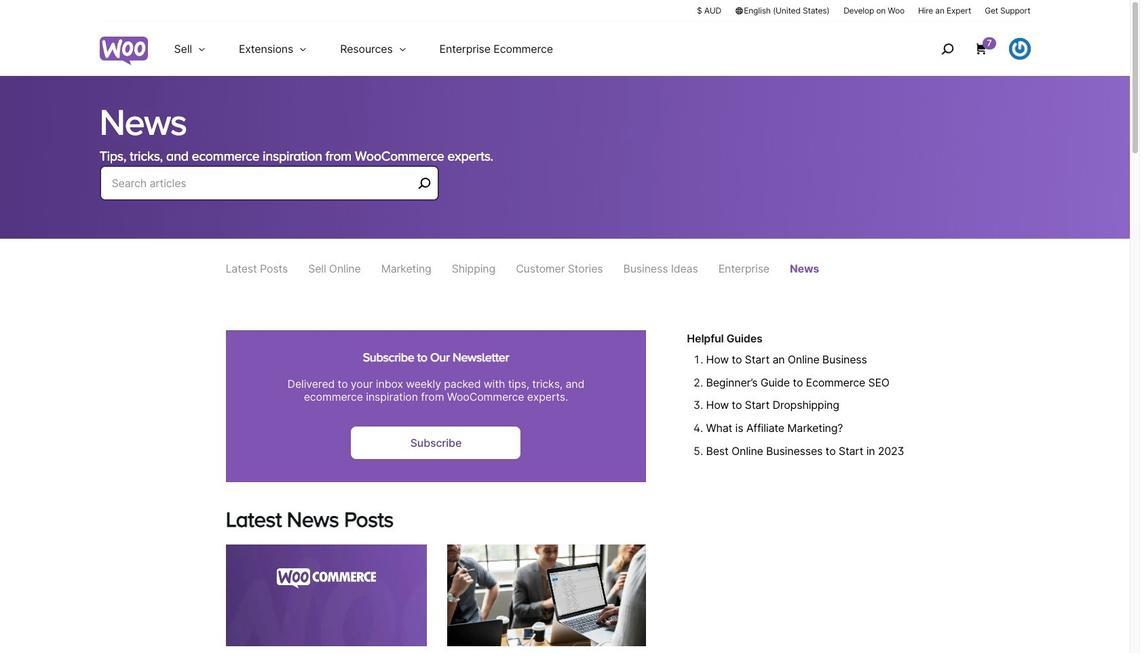 Task type: locate. For each thing, give the bounding box(es) containing it.
None search field
[[99, 166, 439, 217]]

service navigation menu element
[[913, 27, 1031, 71]]

search image
[[937, 38, 959, 60]]

Search articles search field
[[112, 174, 413, 193]]

open account menu image
[[1009, 38, 1031, 60]]



Task type: describe. For each thing, give the bounding box(es) containing it.
checking email in an office image
[[448, 545, 647, 647]]

introducing the woo.com update manager image
[[226, 545, 427, 647]]



Task type: vqa. For each thing, say whether or not it's contained in the screenshot.
Find extensions, themes, guides, and more… search box
no



